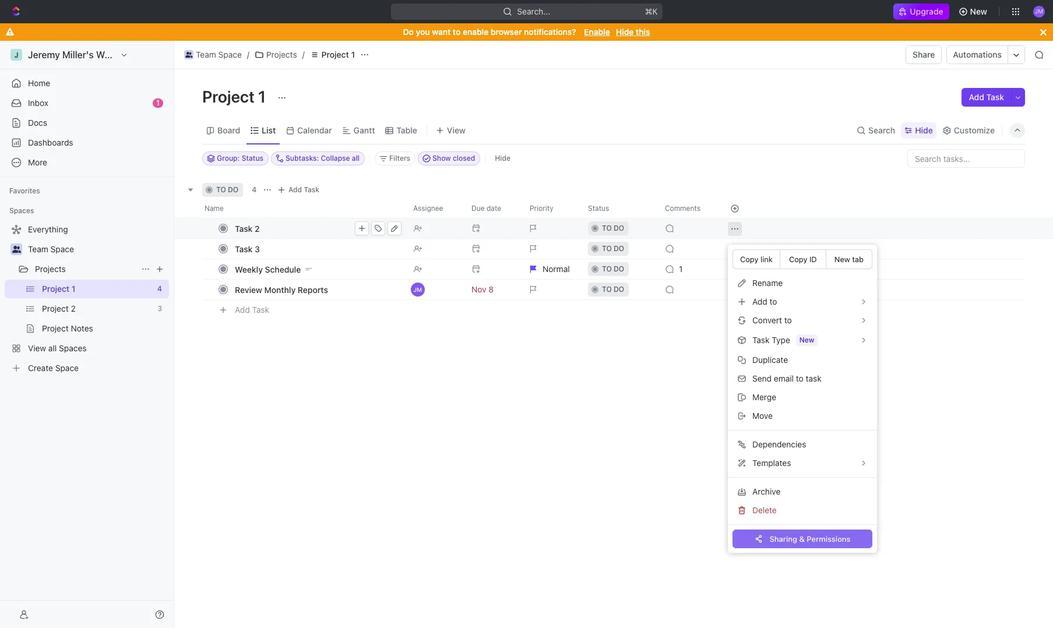 Task type: vqa. For each thing, say whether or not it's contained in the screenshot.
Move dropdown button
yes



Task type: describe. For each thing, give the bounding box(es) containing it.
docs link
[[5, 114, 169, 132]]

duplicate link
[[733, 351, 873, 370]]

templates
[[753, 458, 791, 468]]

reports
[[298, 285, 328, 295]]

favorites
[[9, 187, 40, 195]]

share
[[913, 50, 935, 59]]

copy id button
[[780, 250, 827, 269]]

1 horizontal spatial 1
[[258, 87, 266, 106]]

task 3
[[235, 244, 260, 254]]

sharing & permissions link
[[733, 530, 873, 549]]

link
[[761, 255, 773, 264]]

review monthly reports link
[[232, 281, 404, 298]]

archive link
[[733, 483, 873, 501]]

sharing
[[770, 534, 798, 544]]

templates button
[[733, 454, 873, 473]]

0 horizontal spatial add task button
[[230, 303, 274, 317]]

this
[[636, 27, 650, 37]]

dependencies
[[753, 440, 807, 449]]

copy link button
[[733, 250, 781, 269]]

task up ‎task 2 link
[[304, 185, 319, 194]]

delete
[[753, 505, 777, 515]]

duplicate
[[753, 355, 788, 365]]

templates link
[[733, 454, 873, 473]]

gantt link
[[351, 122, 375, 138]]

3
[[255, 244, 260, 254]]

spaces
[[9, 206, 34, 215]]

tab
[[853, 254, 864, 264]]

new button
[[954, 2, 995, 21]]

0 vertical spatial projects link
[[252, 48, 300, 62]]

to right convert
[[785, 315, 792, 325]]

hide button
[[490, 152, 515, 166]]

new tab
[[835, 254, 864, 264]]

sidebar navigation
[[0, 41, 174, 628]]

add to link
[[733, 293, 873, 311]]

convert
[[753, 315, 782, 325]]

customize button
[[939, 122, 999, 138]]

to left task
[[796, 374, 804, 384]]

id
[[810, 255, 817, 264]]

archive
[[753, 487, 781, 497]]

type
[[772, 335, 790, 345]]

convert to button
[[733, 311, 873, 330]]

1 horizontal spatial add task
[[289, 185, 319, 194]]

copy id
[[789, 255, 817, 264]]

search
[[869, 125, 896, 135]]

add to
[[753, 297, 777, 307]]

task type
[[753, 335, 790, 345]]

schedule
[[265, 264, 301, 274]]

0 vertical spatial project
[[322, 50, 349, 59]]

projects inside tree
[[35, 264, 66, 274]]

space inside tree
[[50, 244, 74, 254]]

rename link
[[733, 274, 873, 293]]

enable
[[463, 27, 489, 37]]

favorites button
[[5, 184, 45, 198]]

‎task 2
[[235, 224, 260, 233]]

move
[[753, 411, 773, 421]]

add up customize
[[969, 92, 985, 102]]

4
[[252, 185, 257, 194]]

new tab link
[[826, 250, 873, 269]]

home link
[[5, 74, 169, 93]]

move link
[[733, 407, 873, 426]]

1 horizontal spatial project 1
[[322, 50, 355, 59]]

new for tab
[[835, 254, 850, 264]]

task up customize
[[987, 92, 1004, 102]]

‎task
[[235, 224, 253, 233]]

team inside tree
[[28, 244, 48, 254]]

you
[[416, 27, 430, 37]]

task left 3
[[235, 244, 253, 254]]

merge link
[[733, 388, 873, 407]]

to left do
[[216, 185, 226, 194]]

inbox
[[28, 98, 48, 108]]

do you want to enable browser notifications? enable hide this
[[403, 27, 650, 37]]

hide inside button
[[495, 154, 511, 163]]

hide inside dropdown button
[[915, 125, 933, 135]]

add to button
[[733, 293, 873, 311]]

task 3 link
[[232, 240, 404, 257]]

home
[[28, 78, 50, 88]]

search...
[[517, 6, 550, 16]]

1 vertical spatial add task button
[[275, 183, 324, 197]]

0 vertical spatial add task button
[[962, 88, 1011, 107]]

review
[[235, 285, 262, 295]]

0 horizontal spatial add task
[[235, 305, 269, 315]]



Task type: locate. For each thing, give the bounding box(es) containing it.
tree
[[5, 220, 169, 378]]

0 horizontal spatial project 1
[[202, 87, 270, 106]]

1 copy from the left
[[740, 255, 759, 264]]

space right user group image at the top left
[[50, 244, 74, 254]]

task down review
[[252, 305, 269, 315]]

move button
[[733, 407, 873, 426]]

projects
[[266, 50, 297, 59], [35, 264, 66, 274]]

1 horizontal spatial team space
[[196, 50, 242, 59]]

2 horizontal spatial add task button
[[962, 88, 1011, 107]]

1 vertical spatial team
[[28, 244, 48, 254]]

2 horizontal spatial new
[[970, 6, 988, 16]]

dashboards
[[28, 138, 73, 147]]

1 horizontal spatial new
[[835, 254, 850, 264]]

&
[[800, 534, 805, 544]]

dashboards link
[[5, 134, 169, 152]]

add task button
[[962, 88, 1011, 107], [275, 183, 324, 197], [230, 303, 274, 317]]

1 vertical spatial hide
[[915, 125, 933, 135]]

1 vertical spatial add task
[[289, 185, 319, 194]]

0 horizontal spatial space
[[50, 244, 74, 254]]

0 vertical spatial team space link
[[181, 48, 245, 62]]

1 vertical spatial new
[[835, 254, 850, 264]]

permissions
[[807, 534, 851, 544]]

add
[[969, 92, 985, 102], [289, 185, 302, 194], [753, 297, 768, 307], [235, 305, 250, 315]]

table
[[397, 125, 417, 135]]

1 vertical spatial team space link
[[28, 240, 167, 259]]

1 horizontal spatial copy
[[789, 255, 808, 264]]

tree containing team space
[[5, 220, 169, 378]]

0 horizontal spatial copy
[[740, 255, 759, 264]]

add task button down review
[[230, 303, 274, 317]]

add task up ‎task 2 link
[[289, 185, 319, 194]]

add task up customize
[[969, 92, 1004, 102]]

calendar
[[297, 125, 332, 135]]

1 inside sidebar navigation
[[156, 99, 160, 107]]

sharing & permissions
[[770, 534, 851, 544]]

2 horizontal spatial add task
[[969, 92, 1004, 102]]

new up automations
[[970, 6, 988, 16]]

projects link inside tree
[[35, 260, 136, 279]]

1 horizontal spatial add task button
[[275, 183, 324, 197]]

team space inside tree
[[28, 244, 74, 254]]

copy for copy id
[[789, 255, 808, 264]]

add task down review
[[235, 305, 269, 315]]

new inside button
[[970, 6, 988, 16]]

add up convert
[[753, 297, 768, 307]]

new down convert to dropdown button at right
[[800, 336, 815, 345]]

delete link
[[733, 501, 873, 520]]

add task
[[969, 92, 1004, 102], [289, 185, 319, 194], [235, 305, 269, 315]]

upgrade
[[910, 6, 944, 16]]

automations button
[[948, 46, 1008, 64]]

weekly schedule
[[235, 264, 301, 274]]

list link
[[260, 122, 276, 138]]

1 vertical spatial projects
[[35, 264, 66, 274]]

rename
[[753, 278, 783, 288]]

2
[[255, 224, 260, 233]]

0 horizontal spatial team
[[28, 244, 48, 254]]

convert to link
[[733, 311, 873, 330]]

monthly
[[264, 285, 296, 295]]

0 horizontal spatial team space link
[[28, 240, 167, 259]]

new left the tab
[[835, 254, 850, 264]]

enable
[[584, 27, 610, 37]]

⌘k
[[645, 6, 658, 16]]

weekly schedule link
[[232, 261, 404, 278]]

0 vertical spatial hide
[[616, 27, 634, 37]]

0 horizontal spatial project
[[202, 87, 255, 106]]

0 horizontal spatial projects link
[[35, 260, 136, 279]]

send email to task
[[753, 374, 822, 384]]

1 horizontal spatial hide
[[616, 27, 634, 37]]

1 horizontal spatial project
[[322, 50, 349, 59]]

0 vertical spatial team space
[[196, 50, 242, 59]]

0 horizontal spatial 1
[[156, 99, 160, 107]]

table link
[[394, 122, 417, 138]]

browser
[[491, 27, 522, 37]]

want
[[432, 27, 451, 37]]

copy for copy link
[[740, 255, 759, 264]]

0 horizontal spatial /
[[247, 50, 249, 59]]

team right user group icon
[[196, 50, 216, 59]]

board link
[[215, 122, 240, 138]]

2 vertical spatial add task
[[235, 305, 269, 315]]

team
[[196, 50, 216, 59], [28, 244, 48, 254]]

2 copy from the left
[[789, 255, 808, 264]]

1 horizontal spatial team space link
[[181, 48, 245, 62]]

1 horizontal spatial projects
[[266, 50, 297, 59]]

0 horizontal spatial hide
[[495, 154, 511, 163]]

convert to
[[753, 315, 792, 325]]

new
[[970, 6, 988, 16], [835, 254, 850, 264], [800, 336, 815, 345]]

gantt
[[354, 125, 375, 135]]

dependencies link
[[733, 435, 873, 454]]

copy left id
[[789, 255, 808, 264]]

1 vertical spatial team space
[[28, 244, 74, 254]]

search button
[[854, 122, 899, 138]]

do
[[403, 27, 414, 37]]

1 vertical spatial space
[[50, 244, 74, 254]]

task
[[806, 374, 822, 384]]

Search tasks... text field
[[908, 150, 1025, 167]]

copy
[[740, 255, 759, 264], [789, 255, 808, 264]]

add task button up customize
[[962, 88, 1011, 107]]

new for new button
[[970, 6, 988, 16]]

team right user group image at the top left
[[28, 244, 48, 254]]

0 vertical spatial project 1
[[322, 50, 355, 59]]

calendar link
[[295, 122, 332, 138]]

1 vertical spatial project 1
[[202, 87, 270, 106]]

review monthly reports
[[235, 285, 328, 295]]

2 horizontal spatial hide
[[915, 125, 933, 135]]

2 vertical spatial add task button
[[230, 303, 274, 317]]

team space right user group icon
[[196, 50, 242, 59]]

copy inside 'copy link' button
[[740, 255, 759, 264]]

add right 4
[[289, 185, 302, 194]]

0 vertical spatial new
[[970, 6, 988, 16]]

do
[[228, 185, 239, 194]]

1 horizontal spatial space
[[218, 50, 242, 59]]

2 horizontal spatial 1
[[351, 50, 355, 59]]

project 1 link
[[307, 48, 358, 62]]

to do
[[216, 185, 239, 194]]

weekly
[[235, 264, 263, 274]]

user group image
[[12, 246, 21, 253]]

1 vertical spatial projects link
[[35, 260, 136, 279]]

1 vertical spatial project
[[202, 87, 255, 106]]

0 vertical spatial add task
[[969, 92, 1004, 102]]

2 vertical spatial hide
[[495, 154, 511, 163]]

email
[[774, 374, 794, 384]]

project 1
[[322, 50, 355, 59], [202, 87, 270, 106]]

project
[[322, 50, 349, 59], [202, 87, 255, 106]]

send email to task link
[[733, 370, 873, 388]]

share button
[[906, 45, 942, 64]]

1
[[351, 50, 355, 59], [258, 87, 266, 106], [156, 99, 160, 107]]

space right user group icon
[[218, 50, 242, 59]]

add task button up ‎task 2 link
[[275, 183, 324, 197]]

1 horizontal spatial team
[[196, 50, 216, 59]]

1 horizontal spatial /
[[302, 50, 305, 59]]

tree inside sidebar navigation
[[5, 220, 169, 378]]

hide button
[[901, 122, 937, 138]]

0 horizontal spatial new
[[800, 336, 815, 345]]

0 horizontal spatial projects
[[35, 264, 66, 274]]

send
[[753, 374, 772, 384]]

copy link
[[740, 255, 773, 264]]

merge
[[753, 392, 777, 402]]

automations
[[953, 50, 1002, 59]]

0 vertical spatial space
[[218, 50, 242, 59]]

upgrade link
[[894, 3, 949, 20]]

projects link
[[252, 48, 300, 62], [35, 260, 136, 279]]

list
[[262, 125, 276, 135]]

0 horizontal spatial team space
[[28, 244, 74, 254]]

/
[[247, 50, 249, 59], [302, 50, 305, 59]]

hide
[[616, 27, 634, 37], [915, 125, 933, 135], [495, 154, 511, 163]]

‎task 2 link
[[232, 220, 404, 237]]

user group image
[[185, 52, 193, 58]]

team space link inside tree
[[28, 240, 167, 259]]

0 vertical spatial projects
[[266, 50, 297, 59]]

customize
[[954, 125, 995, 135]]

0 vertical spatial team
[[196, 50, 216, 59]]

notifications?
[[524, 27, 576, 37]]

to
[[453, 27, 461, 37], [216, 185, 226, 194], [770, 297, 777, 307], [785, 315, 792, 325], [796, 374, 804, 384]]

add down review
[[235, 305, 250, 315]]

docs
[[28, 118, 47, 128]]

team space
[[196, 50, 242, 59], [28, 244, 74, 254]]

space
[[218, 50, 242, 59], [50, 244, 74, 254]]

board
[[217, 125, 240, 135]]

team space right user group image at the top left
[[28, 244, 74, 254]]

2 / from the left
[[302, 50, 305, 59]]

add inside add to link
[[753, 297, 768, 307]]

copy inside copy id button
[[789, 255, 808, 264]]

2 vertical spatial new
[[800, 336, 815, 345]]

task left type
[[753, 335, 770, 345]]

to right want
[[453, 27, 461, 37]]

1 / from the left
[[247, 50, 249, 59]]

1 horizontal spatial projects link
[[252, 48, 300, 62]]

to up convert to at the bottom right of page
[[770, 297, 777, 307]]

copy left link
[[740, 255, 759, 264]]



